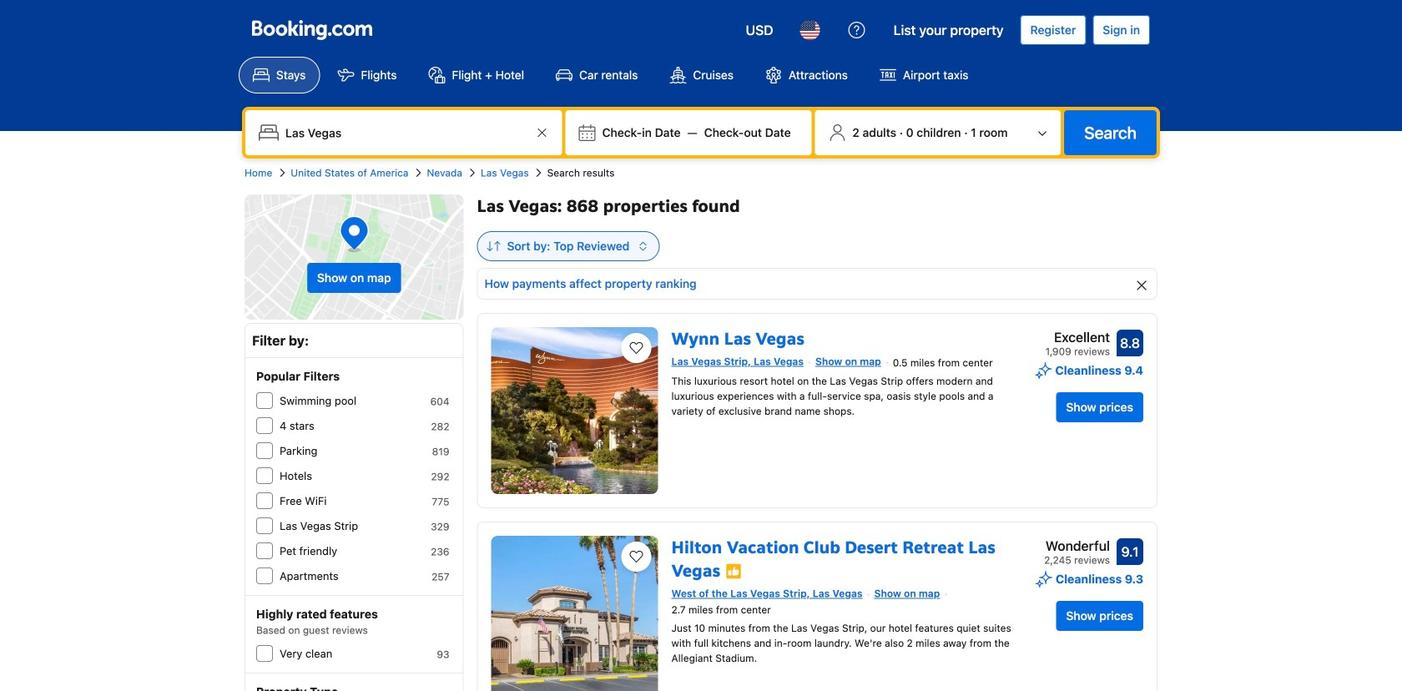 Task type: locate. For each thing, give the bounding box(es) containing it.
Where are you going? field
[[279, 118, 532, 148]]

booking.com image
[[252, 20, 372, 40]]

wynn las vegas image
[[491, 327, 658, 494]]

this property is part of our preferred partner program. it's committed to providing excellent service and good value. it'll pay us a higher commission if you make a booking. image
[[725, 563, 742, 580], [725, 563, 742, 580]]

search results updated. las vegas: 868 properties found. element
[[477, 194, 1158, 218]]



Task type: describe. For each thing, give the bounding box(es) containing it.
hilton vacation club desert retreat las vegas image
[[491, 536, 658, 691]]



Task type: vqa. For each thing, say whether or not it's contained in the screenshot.
Hilton Vacation Club Desert Retreat Las Vegas image
yes



